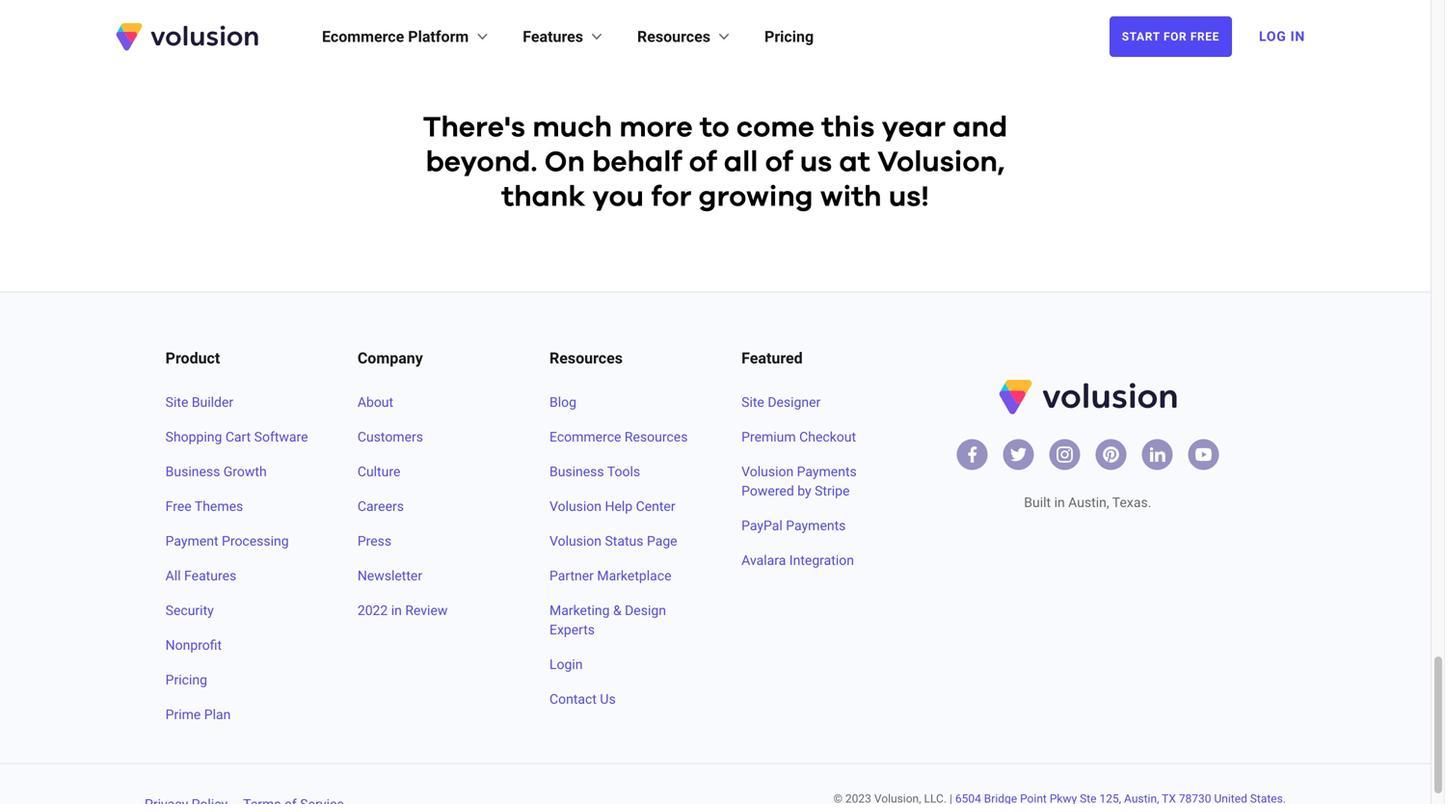 Task type: locate. For each thing, give the bounding box(es) containing it.
for
[[1164, 30, 1187, 43]]

1 horizontal spatial pricing
[[765, 27, 814, 46]]

business growth
[[166, 464, 267, 480]]

site
[[166, 395, 188, 411], [742, 395, 765, 411]]

1 site from the left
[[166, 395, 188, 411]]

austin,
[[1069, 495, 1110, 511]]

pricing link down nonprofit "link"
[[166, 671, 311, 690]]

contact us
[[550, 692, 616, 708]]

volusion
[[742, 464, 794, 480], [550, 499, 602, 515], [550, 533, 602, 549]]

security link
[[166, 601, 311, 621]]

login link
[[550, 655, 695, 675]]

of down come
[[765, 148, 793, 177]]

behalf
[[592, 148, 682, 177]]

stripe
[[815, 483, 850, 499]]

business tools link
[[550, 463, 695, 482]]

volusion help center link
[[550, 497, 695, 517]]

processing
[[222, 533, 289, 549]]

partner marketplace link
[[550, 567, 695, 586]]

built
[[1024, 495, 1051, 511]]

year
[[882, 114, 946, 142]]

1 vertical spatial in
[[391, 603, 402, 619]]

1 horizontal spatial in
[[1055, 495, 1065, 511]]

volusion inside volusion help center link
[[550, 499, 602, 515]]

payments up avalara integration link
[[786, 518, 846, 534]]

volusion up partner
[[550, 533, 602, 549]]

partner
[[550, 568, 594, 584]]

features right all
[[184, 568, 236, 584]]

start
[[1122, 30, 1160, 43]]

ecommerce left platform
[[322, 27, 404, 46]]

payments for paypal payments
[[786, 518, 846, 534]]

payments inside paypal payments link
[[786, 518, 846, 534]]

1 horizontal spatial business
[[550, 464, 604, 480]]

of
[[689, 148, 717, 177], [765, 148, 793, 177]]

0 vertical spatial resources
[[637, 27, 711, 46]]

1 horizontal spatial ecommerce
[[550, 429, 621, 445]]

business down the shopping
[[166, 464, 220, 480]]

0 vertical spatial features
[[523, 27, 583, 46]]

1 vertical spatial features
[[184, 568, 236, 584]]

us
[[600, 692, 616, 708]]

2 business from the left
[[550, 464, 604, 480]]

business left tools
[[550, 464, 604, 480]]

of down to
[[689, 148, 717, 177]]

pricing link up come
[[765, 25, 814, 48]]

in
[[1055, 495, 1065, 511], [391, 603, 402, 619]]

about
[[358, 395, 394, 411]]

themes
[[195, 499, 243, 515]]

growth
[[223, 464, 267, 480]]

free themes
[[166, 499, 243, 515]]

pricing up come
[[765, 27, 814, 46]]

payments for volusion payments powered by stripe
[[797, 464, 857, 480]]

in right 2022
[[391, 603, 402, 619]]

thank
[[502, 183, 586, 212]]

1 vertical spatial pricing link
[[166, 671, 311, 690]]

payment processing link
[[166, 532, 311, 551]]

resources up blog
[[550, 349, 623, 368]]

paypal
[[742, 518, 783, 534]]

pricing
[[765, 27, 814, 46], [166, 672, 207, 688]]

1 vertical spatial ecommerce
[[550, 429, 621, 445]]

1 vertical spatial volusion
[[550, 499, 602, 515]]

2 of from the left
[[765, 148, 793, 177]]

at
[[839, 148, 871, 177]]

us
[[800, 148, 832, 177]]

powered
[[742, 483, 794, 499]]

volusion inside volusion payments powered by stripe
[[742, 464, 794, 480]]

0 vertical spatial volusion
[[742, 464, 794, 480]]

features up "much"
[[523, 27, 583, 46]]

site for product
[[166, 395, 188, 411]]

more
[[619, 114, 693, 142]]

site left builder
[[166, 395, 188, 411]]

0 horizontal spatial site
[[166, 395, 188, 411]]

2 vertical spatial volusion
[[550, 533, 602, 549]]

this
[[822, 114, 875, 142]]

site up premium in the bottom right of the page
[[742, 395, 765, 411]]

prime
[[166, 707, 201, 723]]

0 vertical spatial payments
[[797, 464, 857, 480]]

0 horizontal spatial ecommerce
[[322, 27, 404, 46]]

payments
[[797, 464, 857, 480], [786, 518, 846, 534]]

resources
[[637, 27, 711, 46], [550, 349, 623, 368], [625, 429, 688, 445]]

and
[[953, 114, 1008, 142]]

premium checkout link
[[742, 428, 888, 447]]

volusion up powered
[[742, 464, 794, 480]]

nonprofit
[[166, 638, 222, 654]]

review
[[405, 603, 448, 619]]

platform
[[408, 27, 469, 46]]

payment
[[166, 533, 218, 549]]

resources up "more"
[[637, 27, 711, 46]]

come
[[737, 114, 815, 142]]

free
[[166, 499, 192, 515]]

ecommerce platform button
[[322, 25, 492, 48]]

beyond.
[[426, 148, 538, 177]]

resources up tools
[[625, 429, 688, 445]]

0 horizontal spatial of
[[689, 148, 717, 177]]

plan
[[204, 707, 231, 723]]

volusion for volusion payments powered by stripe
[[742, 464, 794, 480]]

facebook image
[[963, 445, 982, 465]]

payments inside volusion payments powered by stripe
[[797, 464, 857, 480]]

free themes link
[[166, 497, 311, 517]]

site builder link
[[166, 393, 311, 412]]

login
[[550, 657, 583, 673]]

featured
[[742, 349, 803, 368]]

0 horizontal spatial in
[[391, 603, 402, 619]]

payment processing
[[166, 533, 289, 549]]

0 horizontal spatial business
[[166, 464, 220, 480]]

ecommerce up business tools
[[550, 429, 621, 445]]

ecommerce
[[322, 27, 404, 46], [550, 429, 621, 445]]

1 horizontal spatial site
[[742, 395, 765, 411]]

ecommerce for ecommerce resources
[[550, 429, 621, 445]]

integration
[[790, 553, 854, 569]]

business
[[166, 464, 220, 480], [550, 464, 604, 480]]

designer
[[768, 395, 821, 411]]

1 vertical spatial payments
[[786, 518, 846, 534]]

2 site from the left
[[742, 395, 765, 411]]

in right built
[[1055, 495, 1065, 511]]

0 vertical spatial pricing
[[765, 27, 814, 46]]

volusion down business tools
[[550, 499, 602, 515]]

payments up stripe
[[797, 464, 857, 480]]

1 horizontal spatial of
[[765, 148, 793, 177]]

0 vertical spatial in
[[1055, 495, 1065, 511]]

2022
[[358, 603, 388, 619]]

0 horizontal spatial pricing link
[[166, 671, 311, 690]]

0 vertical spatial pricing link
[[765, 25, 814, 48]]

free
[[1191, 30, 1220, 43]]

volusion inside volusion status page link
[[550, 533, 602, 549]]

1 horizontal spatial features
[[523, 27, 583, 46]]

all features link
[[166, 567, 311, 586]]

ecommerce inside dropdown button
[[322, 27, 404, 46]]

0 vertical spatial ecommerce
[[322, 27, 404, 46]]

all
[[724, 148, 758, 177]]

pinterest image
[[1102, 445, 1121, 465]]

newsletter link
[[358, 567, 503, 586]]

by
[[798, 483, 812, 499]]

in
[[1291, 28, 1306, 44]]

1 business from the left
[[166, 464, 220, 480]]

there's much more to come this year and beyond. on behalf of all of us at volusion, thank you for growing with us!
[[423, 114, 1008, 212]]

avalara integration link
[[742, 551, 888, 571]]

culture link
[[358, 463, 503, 482]]

0 horizontal spatial pricing
[[166, 672, 207, 688]]

premium
[[742, 429, 796, 445]]

pricing up prime
[[166, 672, 207, 688]]

pricing link
[[765, 25, 814, 48], [166, 671, 311, 690]]

texas.
[[1113, 495, 1152, 511]]



Task type: vqa. For each thing, say whether or not it's contained in the screenshot.
the "Volusion Payments Powered by Stripe"
yes



Task type: describe. For each thing, give the bounding box(es) containing it.
log
[[1259, 28, 1287, 44]]

avalara integration
[[742, 553, 854, 569]]

2 vertical spatial resources
[[625, 429, 688, 445]]

shopping cart software link
[[166, 428, 311, 447]]

to
[[700, 114, 730, 142]]

prime plan
[[166, 707, 231, 723]]

premium checkout
[[742, 429, 856, 445]]

careers
[[358, 499, 404, 515]]

nonprofit link
[[166, 636, 311, 655]]

volusion status page link
[[550, 532, 695, 551]]

cart
[[225, 429, 251, 445]]

features button
[[523, 25, 607, 48]]

builder
[[192, 395, 233, 411]]

design
[[625, 603, 666, 619]]

ecommerce resources
[[550, 429, 688, 445]]

1 vertical spatial resources
[[550, 349, 623, 368]]

business for product
[[166, 464, 220, 480]]

resources button
[[637, 25, 734, 48]]

growing
[[699, 183, 813, 212]]

site builder
[[166, 395, 233, 411]]

careers link
[[358, 497, 503, 517]]

built in austin, texas.
[[1024, 495, 1152, 511]]

1 vertical spatial pricing
[[166, 672, 207, 688]]

customers link
[[358, 428, 503, 447]]

press
[[358, 533, 392, 549]]

volusion for volusion help center
[[550, 499, 602, 515]]

paypal payments link
[[742, 517, 888, 536]]

volusion payments powered by stripe link
[[742, 463, 888, 501]]

for
[[651, 183, 692, 212]]

all features
[[166, 568, 236, 584]]

marketplace
[[597, 568, 672, 584]]

1 horizontal spatial pricing link
[[765, 25, 814, 48]]

volusion for volusion status page
[[550, 533, 602, 549]]

instagram image
[[1055, 445, 1075, 465]]

checkout
[[800, 429, 856, 445]]

volusion payments powered by stripe
[[742, 464, 857, 499]]

shopping cart software
[[166, 429, 308, 445]]

volusion,
[[878, 148, 1005, 177]]

paypal payments
[[742, 518, 846, 534]]

log in
[[1259, 28, 1306, 44]]

2022 in review
[[358, 603, 448, 619]]

business tools
[[550, 464, 640, 480]]

you
[[593, 183, 644, 212]]

&
[[613, 603, 622, 619]]

volusion status page
[[550, 533, 678, 549]]

site designer
[[742, 395, 821, 411]]

marketing & design experts link
[[550, 601, 695, 640]]

resources inside dropdown button
[[637, 27, 711, 46]]

security
[[166, 603, 214, 619]]

1 of from the left
[[689, 148, 717, 177]]

contact us link
[[550, 690, 695, 709]]

linkedin image
[[1148, 445, 1167, 465]]

features inside 'dropdown button'
[[523, 27, 583, 46]]

culture
[[358, 464, 401, 480]]

blog link
[[550, 393, 695, 412]]

ecommerce resources link
[[550, 428, 695, 447]]

center
[[636, 499, 676, 515]]

in for review
[[391, 603, 402, 619]]

site for featured
[[742, 395, 765, 411]]

in for austin,
[[1055, 495, 1065, 511]]

twitter image
[[1009, 445, 1028, 465]]

page
[[647, 533, 678, 549]]

press link
[[358, 532, 503, 551]]

experts
[[550, 622, 595, 638]]

tools
[[607, 464, 640, 480]]

all
[[166, 568, 181, 584]]

0 horizontal spatial features
[[184, 568, 236, 584]]

start for free link
[[1110, 16, 1232, 57]]

company
[[358, 349, 423, 368]]

ecommerce platform
[[322, 27, 469, 46]]

customers
[[358, 429, 423, 445]]

volusion help center
[[550, 499, 676, 515]]

business for resources
[[550, 464, 604, 480]]

contact
[[550, 692, 597, 708]]

help
[[605, 499, 633, 515]]

ecommerce for ecommerce platform
[[322, 27, 404, 46]]

newsletter
[[358, 568, 422, 584]]

shopping
[[166, 429, 222, 445]]

business growth link
[[166, 463, 311, 482]]

status
[[605, 533, 644, 549]]

much
[[533, 114, 612, 142]]

marketing
[[550, 603, 610, 619]]

us!
[[889, 183, 930, 212]]

prime plan link
[[166, 706, 311, 725]]

product
[[166, 349, 220, 368]]

youtube image
[[1194, 445, 1213, 465]]



